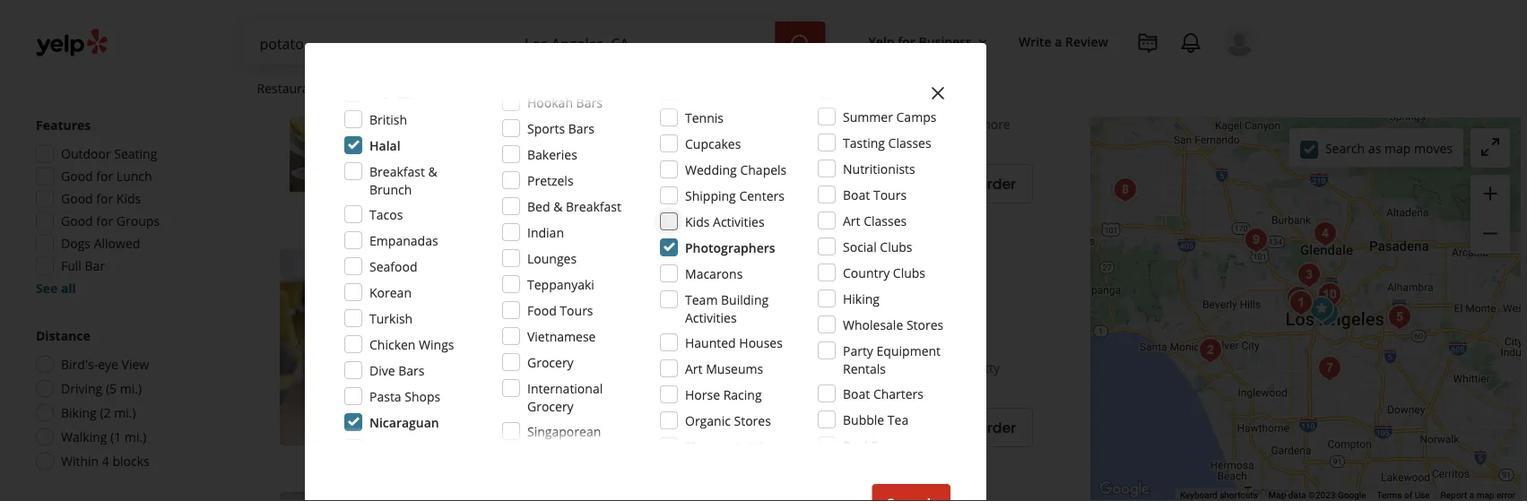 Task type: vqa. For each thing, say whether or not it's contained in the screenshot.
'Tours'
yes



Task type: locate. For each thing, give the bounding box(es) containing it.
"i don't know, dude, when you go to a cool asian potato
[[518, 360, 846, 377]]

1 vertical spatial boat
[[843, 385, 870, 402]]

1 horizontal spatial services
[[552, 79, 600, 96]]

potato down party
[[804, 360, 846, 377]]

boat charters
[[843, 385, 924, 402]]

1 vertical spatial grocery
[[527, 398, 574, 415]]

seating for humble
[[563, 420, 601, 435]]

0 vertical spatial stores
[[907, 316, 944, 333]]

groups
[[116, 213, 160, 230]]

until for the
[[543, 90, 569, 108]]

for for lunch
[[96, 168, 113, 185]]

good down good for lunch
[[61, 191, 93, 208]]

"i up the steep
[[518, 360, 526, 377]]

like right name
[[795, 116, 815, 133]]

mi.) right (2
[[114, 405, 136, 422]]

1 reviews) from the top
[[653, 35, 701, 52]]

0 vertical spatial boat
[[843, 186, 870, 203]]

bars down 7:00
[[568, 120, 595, 137]]

know,
[[563, 360, 598, 377]]

2 vertical spatial good
[[61, 213, 93, 230]]

1 horizontal spatial restaurants
[[257, 79, 327, 96]]

1 vertical spatial start
[[939, 418, 973, 438]]

(231 reviews) link
[[624, 33, 701, 52]]

start order link down need
[[922, 164, 1033, 204]]

kids down lunch
[[116, 191, 141, 208]]

dogs allowed
[[61, 235, 140, 252]]

"i for humble
[[518, 360, 526, 377]]

tours
[[873, 186, 907, 203], [560, 302, 593, 319]]

classes down sack, on the top right of page
[[888, 134, 931, 151]]

group containing features
[[30, 117, 222, 298]]

0 vertical spatial classes
[[888, 134, 931, 151]]

nicaraguan
[[369, 414, 439, 431]]

0 vertical spatial potato
[[556, 5, 616, 30]]

order for 1 . the potato sack
[[976, 174, 1016, 195]]

1 takeout from the top
[[708, 176, 750, 191]]

reviews) inside (733 reviews) link
[[653, 279, 701, 296]]

zoom in image
[[1480, 183, 1501, 204]]

boat for boat charters
[[843, 385, 870, 402]]

user actions element
[[854, 22, 1281, 133]]

good for good for lunch
[[61, 168, 93, 185]]

a right pay
[[955, 360, 962, 377]]

when
[[637, 360, 670, 377]]

1 vertical spatial start order link
[[922, 408, 1033, 448]]

reviews) for 1 . the potato sack
[[653, 35, 701, 52]]

items..."
[[560, 134, 607, 151]]

1 slideshow element from the top
[[280, 5, 477, 202]]

1 delivery from the top
[[633, 176, 676, 191]]

the left summer
[[818, 116, 840, 133]]

2 good from the top
[[61, 191, 93, 208]]

16 speech v2 image for 2
[[499, 362, 513, 376]]

the up 4.2 star rating image on the left
[[519, 5, 551, 30]]

view
[[122, 356, 149, 374]]

for down good for kids
[[96, 213, 113, 230]]

mi.) for walking (1 mi.)
[[125, 429, 146, 446]]

a right with
[[748, 116, 755, 133]]

food
[[527, 302, 557, 319]]

home services
[[381, 79, 467, 96]]

outdoor seating up bed & breakfast
[[517, 176, 601, 191]]

clubs down social clubs
[[893, 264, 926, 281]]

bars up the
[[576, 94, 602, 111]]

"i left quite
[[518, 116, 526, 133]]

16 checkmark v2 image for takeout
[[690, 420, 705, 434]]

1 horizontal spatial group
[[1471, 175, 1510, 254]]

singaporean
[[527, 423, 601, 440]]

0 vertical spatial .
[[509, 5, 514, 30]]

0 horizontal spatial kids
[[116, 191, 141, 208]]

start order down pretty
[[939, 418, 1016, 438]]

0 horizontal spatial &
[[428, 163, 437, 180]]

grocery down open until 9:00 pm at the left bottom
[[527, 354, 574, 371]]

1 horizontal spatial tours
[[873, 186, 907, 203]]

(231 reviews)
[[624, 35, 701, 52]]

order down pretty
[[976, 418, 1016, 438]]

2 delivery from the top
[[633, 420, 676, 435]]

1
[[499, 5, 509, 30]]

4.3 star rating image
[[499, 279, 595, 297]]

brunch
[[369, 181, 412, 198]]

classes for art classes
[[864, 212, 907, 229]]

0 vertical spatial activities
[[713, 213, 765, 230]]

start order
[[939, 174, 1016, 195], [939, 418, 1016, 438]]

within
[[61, 453, 99, 470]]

previous image
[[287, 93, 308, 115]]

distance
[[36, 328, 90, 345]]

a right write
[[1055, 33, 1062, 50]]

search image
[[790, 33, 811, 55]]

1 seating from the top
[[563, 176, 601, 191]]

0 horizontal spatial tours
[[560, 302, 593, 319]]

potato corner image
[[1307, 216, 1343, 252]]

group
[[30, 117, 222, 298], [1471, 175, 1510, 254]]

0 vertical spatial art
[[843, 212, 860, 229]]

good up dogs
[[61, 213, 93, 230]]

kids down shipping
[[685, 213, 710, 230]]

16 checkmark v2 image up flowers
[[690, 420, 705, 434]]

classes up social clubs
[[864, 212, 907, 229]]

1 vertical spatial delivery
[[633, 420, 676, 435]]

2 slideshow element from the top
[[280, 249, 477, 446]]

breakfast down pretzels
[[566, 198, 621, 215]]

1 horizontal spatial map
[[1477, 490, 1494, 501]]

16 speech v2 image down "closed"
[[499, 118, 513, 132]]

notifications image
[[1180, 32, 1202, 54]]

takeout for 2 . humble potato
[[708, 420, 750, 435]]

stores up equipment
[[907, 316, 944, 333]]

1 services from the left
[[420, 79, 467, 96]]

slideshow element
[[280, 5, 477, 202], [280, 249, 477, 446]]

next image
[[448, 337, 470, 358]]

2 16 checkmark v2 image from the left
[[690, 420, 705, 434]]

1 vertical spatial good
[[61, 191, 93, 208]]

quite
[[529, 116, 560, 133]]

for down good for lunch
[[96, 191, 113, 208]]

art up horse
[[685, 360, 703, 377]]

16 speech v2 image for 1
[[499, 118, 513, 132]]

macarons
[[685, 265, 743, 282]]

stores
[[907, 316, 944, 333], [734, 412, 771, 429]]

1 horizontal spatial like
[[795, 116, 815, 133]]

bed & breakfast
[[527, 198, 621, 215]]

4.2 star rating image
[[499, 35, 595, 53]]

1 16 checkmark v2 image from the left
[[499, 420, 513, 434]]

boat for boat tours
[[843, 186, 870, 203]]

1 vertical spatial classes
[[864, 212, 907, 229]]

1 outdoor seating from the top
[[517, 176, 601, 191]]

boat down rentals
[[843, 385, 870, 402]]

16 checkmark v2 image
[[499, 420, 513, 434], [690, 420, 705, 434]]

bakeries
[[527, 146, 577, 163]]

reviews) right the (231
[[653, 35, 701, 52]]

(231
[[624, 35, 649, 52]]

0 horizontal spatial potato
[[518, 134, 557, 151]]

shipping centers
[[685, 187, 785, 204]]

wholesale
[[843, 316, 903, 333]]

map right as
[[1385, 140, 1411, 157]]

1 vertical spatial start order
[[939, 418, 1016, 438]]

sandwiches button
[[655, 306, 725, 324]]

place,
[[893, 360, 927, 377]]

reviews) up sandwiches
[[653, 279, 701, 296]]

0 vertical spatial &
[[428, 163, 437, 180]]

art up social
[[843, 212, 860, 229]]

0 horizontal spatial art
[[685, 360, 703, 377]]

boat up art classes
[[843, 186, 870, 203]]

bubble
[[843, 411, 884, 428]]

louders image
[[1281, 281, 1316, 317]]

1 horizontal spatial 16 checkmark v2 image
[[690, 420, 705, 434]]

breakfast up brunch
[[369, 163, 425, 180]]

1 horizontal spatial potato
[[639, 116, 681, 133]]

full
[[61, 258, 82, 275]]

1 horizontal spatial breakfast
[[566, 198, 621, 215]]

clubs for social clubs
[[880, 238, 912, 255]]

1 vertical spatial breakfast
[[566, 198, 621, 215]]

stores up gifts
[[734, 412, 771, 429]]

start down need
[[939, 174, 973, 195]]

start order down need
[[939, 174, 1016, 195]]

2 "i from the top
[[518, 360, 526, 377]]

good up good for kids
[[61, 168, 93, 185]]

2 boat from the top
[[843, 385, 870, 402]]

report
[[1441, 490, 1467, 501]]

1 vertical spatial slideshow element
[[280, 249, 477, 446]]

outdoor seating for humble
[[517, 420, 601, 435]]

data
[[1288, 490, 1306, 501]]

team
[[685, 291, 718, 308]]

0 vertical spatial takeout
[[708, 176, 750, 191]]

1 vertical spatial 16 speech v2 image
[[499, 362, 513, 376]]

4.2
[[603, 35, 620, 52]]

3 good from the top
[[61, 213, 93, 230]]

0 vertical spatial bars
[[576, 94, 602, 111]]

1 . from the top
[[509, 5, 514, 30]]

hookah bars
[[527, 94, 602, 111]]

1 16 speech v2 image from the top
[[499, 118, 513, 132]]

0 horizontal spatial breakfast
[[369, 163, 425, 180]]

team building activities
[[685, 291, 769, 326]]

2 vertical spatial potato
[[594, 249, 654, 274]]

0 vertical spatial order
[[976, 174, 1016, 195]]

1 start from the top
[[939, 174, 973, 195]]

map left error
[[1477, 490, 1494, 501]]

the potato sack image
[[1283, 285, 1319, 321]]

a inside /burger place, pay a pretty steep price for..."
[[955, 360, 962, 377]]

grocery down the international
[[527, 398, 574, 415]]

flowers
[[685, 438, 730, 455]]

tours down nutritionists
[[873, 186, 907, 203]]

delivery for 1 . the potato sack
[[633, 176, 676, 191]]

0 horizontal spatial like
[[563, 116, 583, 133]]

order down more
[[976, 174, 1016, 195]]

0 vertical spatial seating
[[563, 176, 601, 191]]

for up good for kids
[[96, 168, 113, 185]]

2 like from the left
[[795, 116, 815, 133]]

option group
[[30, 327, 222, 476]]

1 like from the left
[[563, 116, 583, 133]]

house of mash image
[[1291, 257, 1327, 293]]

order for 2 . humble potato
[[976, 418, 1016, 438]]

good
[[61, 168, 93, 185], [61, 191, 93, 208], [61, 213, 93, 230]]

poutine brothers image
[[1312, 351, 1348, 387]]

tours up vietnamese at bottom left
[[560, 302, 593, 319]]

. left the lounges
[[509, 249, 514, 274]]

1 boat from the top
[[843, 186, 870, 203]]

map
[[1385, 140, 1411, 157], [1477, 490, 1494, 501]]

blocks
[[112, 453, 150, 470]]

1 "i from the top
[[518, 116, 526, 133]]

dialog containing mexican
[[0, 0, 1527, 501]]

like inside 'balls--with a name like the potato sack, they need more potato items..."'
[[795, 116, 815, 133]]

the baked potato image
[[1238, 222, 1274, 258]]

2 grocery from the top
[[527, 398, 574, 415]]

outdoor down international grocery
[[517, 420, 561, 435]]

delivery left shipping
[[633, 176, 676, 191]]

terms of use link
[[1377, 490, 1430, 501]]

potato down quite
[[518, 134, 557, 151]]

0 horizontal spatial map
[[1385, 140, 1411, 157]]

the potato sack image
[[280, 5, 477, 202]]

outdoor up bed
[[517, 176, 561, 191]]

16 speech v2 image
[[499, 118, 513, 132], [499, 362, 513, 376]]

0 vertical spatial clubs
[[880, 238, 912, 255]]

0 vertical spatial good
[[61, 168, 93, 185]]

tea
[[888, 411, 909, 428]]

potato down "tomorrow"
[[639, 116, 681, 133]]

seating up bed & breakfast
[[563, 176, 601, 191]]

1 vertical spatial the
[[818, 116, 840, 133]]

0 vertical spatial reviews)
[[653, 35, 701, 52]]

option group containing distance
[[30, 327, 222, 476]]

like
[[563, 116, 583, 133], [795, 116, 815, 133]]

reviews) inside (231 reviews) link
[[653, 35, 701, 52]]

start order for 1 . the potato sack
[[939, 174, 1016, 195]]

bars for hookah bars
[[576, 94, 602, 111]]

more
[[979, 116, 1010, 133]]

2 start order link from the top
[[922, 408, 1033, 448]]

0 vertical spatial delivery
[[633, 176, 676, 191]]

potato
[[556, 5, 616, 30], [843, 116, 881, 133], [594, 249, 654, 274]]

0 horizontal spatial the
[[519, 5, 551, 30]]

0 vertical spatial start order
[[939, 174, 1016, 195]]

2 seating from the top
[[563, 420, 601, 435]]

16 chevron down v2 image
[[976, 35, 990, 49]]

breakfast inside "breakfast & brunch"
[[369, 163, 425, 180]]

0 vertical spatial tours
[[873, 186, 907, 203]]

1 vertical spatial outdoor
[[517, 176, 561, 191]]

potato for the potato sack
[[556, 5, 616, 30]]

2 outdoor seating from the top
[[517, 420, 601, 435]]

clubs up 'country clubs'
[[880, 238, 912, 255]]

potato up (733 at the bottom of the page
[[594, 249, 654, 274]]

art
[[843, 212, 860, 229], [685, 360, 703, 377]]

terms of use
[[1377, 490, 1430, 501]]

1 order from the top
[[976, 174, 1016, 195]]

16 checkmark v2 image for outdoor seating
[[499, 420, 513, 434]]

0 vertical spatial mi.)
[[120, 381, 142, 398]]

1 vertical spatial order
[[976, 418, 1016, 438]]

outdoor seating
[[61, 146, 157, 163]]

shops
[[405, 388, 441, 405]]

2 horizontal spatial &
[[734, 438, 743, 455]]

bars for sports bars
[[568, 120, 595, 137]]

boat
[[843, 186, 870, 203], [843, 385, 870, 402]]

. up 4.2 star rating image on the left
[[509, 5, 514, 30]]

shortcuts
[[1220, 490, 1258, 501]]

1 vertical spatial &
[[553, 198, 563, 215]]

full bar
[[61, 258, 105, 275]]

2 services from the left
[[552, 79, 600, 96]]

1 horizontal spatial art
[[843, 212, 860, 229]]

previous image
[[287, 337, 308, 358]]

1 vertical spatial tours
[[560, 302, 593, 319]]

0 vertical spatial slideshow element
[[280, 5, 477, 202]]

bird's-
[[61, 356, 98, 374]]

a inside 'link'
[[1055, 33, 1062, 50]]

outdoor up good for lunch
[[61, 146, 111, 163]]

open until 9:00 pm
[[499, 334, 612, 351]]

1 vertical spatial map
[[1477, 490, 1494, 501]]

1 vertical spatial restaurants
[[257, 79, 327, 96]]

1 vertical spatial potato
[[843, 116, 881, 133]]

1 start order link from the top
[[922, 164, 1033, 204]]

0 vertical spatial until
[[543, 90, 569, 108]]

keyboard
[[1180, 490, 1218, 501]]

like up items..."
[[563, 116, 583, 133]]

1 vertical spatial mi.)
[[114, 405, 136, 422]]

16 checkmark v2 image left singaporean
[[499, 420, 513, 434]]

seating for the
[[563, 176, 601, 191]]

until
[[543, 90, 569, 108], [535, 334, 562, 351]]

2 order from the top
[[976, 418, 1016, 438]]

1 vertical spatial stores
[[734, 412, 771, 429]]

british
[[369, 111, 407, 128]]

2 vertical spatial bars
[[398, 362, 425, 379]]

dialog
[[0, 0, 1527, 501]]

1 start order from the top
[[939, 174, 1016, 195]]

2 start from the top
[[939, 418, 973, 438]]

more link
[[639, 65, 724, 117]]

2 vertical spatial &
[[734, 438, 743, 455]]

1 vertical spatial takeout
[[708, 420, 750, 435]]

None search field
[[245, 22, 829, 65]]

1 horizontal spatial kids
[[685, 213, 710, 230]]

international
[[527, 380, 603, 397]]

restaurants
[[88, 41, 151, 56], [257, 79, 327, 96]]

1 vertical spatial reviews)
[[653, 279, 701, 296]]

1 vertical spatial activities
[[685, 309, 737, 326]]

activities
[[713, 213, 765, 230], [685, 309, 737, 326]]

pasta
[[369, 388, 401, 405]]

16 speech v2 image down open
[[499, 362, 513, 376]]

start right the tea
[[939, 418, 973, 438]]

0 vertical spatial restaurants
[[88, 41, 151, 56]]

slideshow element for 1
[[280, 5, 477, 202]]

0 vertical spatial map
[[1385, 140, 1411, 157]]

bars for dive bars
[[398, 362, 425, 379]]

services for home services
[[420, 79, 467, 96]]

country
[[843, 264, 890, 281]]

2 horizontal spatial potato
[[804, 360, 846, 377]]

1 vertical spatial seating
[[563, 420, 601, 435]]

services for auto services
[[552, 79, 600, 96]]

2 reviews) from the top
[[653, 279, 701, 296]]

seating down international grocery
[[563, 420, 601, 435]]

1 vertical spatial kids
[[685, 213, 710, 230]]

0 vertical spatial start order link
[[922, 164, 1033, 204]]

classes
[[888, 134, 931, 151], [864, 212, 907, 229]]

0 vertical spatial start
[[939, 174, 973, 195]]

summer camps
[[843, 108, 937, 125]]

. for 1
[[509, 5, 514, 30]]

start order link down pretty
[[922, 408, 1033, 448]]

0 horizontal spatial restaurants
[[88, 41, 151, 56]]

1 vertical spatial potato
[[518, 134, 557, 151]]

activities down team
[[685, 309, 737, 326]]

0 vertical spatial kids
[[116, 191, 141, 208]]

they
[[917, 116, 943, 133]]

0 horizontal spatial 16 checkmark v2 image
[[499, 420, 513, 434]]

social
[[843, 238, 877, 255]]

mi.) right (5
[[120, 381, 142, 398]]

0 vertical spatial 16 speech v2 image
[[499, 118, 513, 132]]

0 horizontal spatial services
[[420, 79, 467, 96]]

2 vertical spatial mi.)
[[125, 429, 146, 446]]

outdoor seating down international grocery
[[517, 420, 601, 435]]

as
[[1368, 140, 1381, 157]]

0 horizontal spatial stores
[[734, 412, 771, 429]]

for inside button
[[898, 33, 915, 50]]

2 start order from the top
[[939, 418, 1016, 438]]

humble potato image
[[280, 249, 477, 446]]

wings
[[419, 336, 454, 353]]

am
[[601, 90, 620, 108]]

potato up tasting
[[843, 116, 881, 133]]

©2023
[[1308, 490, 1336, 501]]

2 vertical spatial outdoor
[[517, 420, 561, 435]]

potato up the 4.2 'link'
[[556, 5, 616, 30]]

activities down shipping centers
[[713, 213, 765, 230]]

2 takeout from the top
[[708, 420, 750, 435]]

walking
[[61, 429, 107, 446]]

7:00
[[573, 90, 597, 108]]

outdoor seating for the
[[517, 176, 601, 191]]

0 vertical spatial outdoor seating
[[517, 176, 601, 191]]

mi.) right (1
[[125, 429, 146, 446]]

classes for tasting classes
[[888, 134, 931, 151]]

2 16 speech v2 image from the top
[[499, 362, 513, 376]]

1 vertical spatial .
[[509, 249, 514, 274]]

0 vertical spatial outdoor
[[61, 146, 111, 163]]

1 horizontal spatial &
[[553, 198, 563, 215]]

& inside "breakfast & brunch"
[[428, 163, 437, 180]]

home services link
[[367, 65, 507, 117]]

1 vertical spatial outdoor seating
[[517, 420, 601, 435]]

good for groups
[[61, 213, 160, 230]]

pop-
[[48, 41, 71, 56]]

1 good from the top
[[61, 168, 93, 185]]

"i for the
[[518, 116, 526, 133]]

1 vertical spatial "i
[[518, 360, 526, 377]]

& for flowers
[[734, 438, 743, 455]]

for right yelp
[[898, 33, 915, 50]]

delivery left organic
[[633, 420, 676, 435]]

1 vertical spatial clubs
[[893, 264, 926, 281]]

order
[[976, 174, 1016, 195], [976, 418, 1016, 438]]

1 horizontal spatial stores
[[907, 316, 944, 333]]

breakfast
[[369, 163, 425, 180], [566, 198, 621, 215]]

sack,
[[885, 116, 914, 133]]

2 . from the top
[[509, 249, 514, 274]]

yelp for business button
[[861, 25, 997, 57]]

0 vertical spatial breakfast
[[369, 163, 425, 180]]

the
[[586, 116, 605, 133]]

good for kids
[[61, 191, 141, 208]]

shipping
[[685, 187, 736, 204]]

with
[[719, 116, 744, 133]]

bars down the chicken wings
[[398, 362, 425, 379]]

1 vertical spatial art
[[685, 360, 703, 377]]

1 vertical spatial bars
[[568, 120, 595, 137]]



Task type: describe. For each thing, give the bounding box(es) containing it.
humble potato image
[[1193, 333, 1229, 369]]

google image
[[1095, 478, 1154, 501]]

search
[[1325, 140, 1365, 157]]

building
[[721, 291, 769, 308]]

until for humble
[[535, 334, 562, 351]]

vietnamese
[[527, 328, 596, 345]]

the potato sack link
[[519, 5, 662, 30]]

stores for wholesale stores
[[907, 316, 944, 333]]

map for error
[[1477, 490, 1494, 501]]

projects image
[[1137, 32, 1159, 54]]

the inside 'balls--with a name like the potato sack, they need more potato items..."'
[[818, 116, 840, 133]]

angel's tijuana tacos image
[[1312, 277, 1348, 313]]

horse
[[685, 386, 720, 403]]

. for 2
[[509, 249, 514, 274]]

write a review
[[1019, 33, 1108, 50]]

error
[[1497, 490, 1516, 501]]

map
[[1269, 490, 1286, 501]]

good for good for kids
[[61, 191, 93, 208]]

art for art classes
[[843, 212, 860, 229]]

pretzels
[[527, 172, 574, 189]]

summer
[[843, 108, 893, 125]]

nordstrom rack image
[[1304, 291, 1340, 327]]

hiking
[[843, 290, 880, 307]]

good for lunch
[[61, 168, 152, 185]]

charters
[[873, 385, 924, 402]]

moves
[[1414, 140, 1453, 157]]

bar
[[85, 258, 105, 275]]

delivery for 2 . humble potato
[[633, 420, 676, 435]]

organic stores
[[685, 412, 771, 429]]

sports
[[527, 120, 565, 137]]

start order link for humble potato
[[922, 408, 1033, 448]]

& for breakfast
[[428, 163, 437, 180]]

to
[[715, 360, 727, 377]]

mi.) for driving (5 mi.)
[[120, 381, 142, 398]]

haunted houses
[[685, 334, 783, 351]]

activities inside "team building activities"
[[685, 309, 737, 326]]

outdoor inside group
[[61, 146, 111, 163]]

teppanyaki
[[527, 276, 594, 293]]

restaurants inside the business categories 'element'
[[257, 79, 327, 96]]

keyboard shortcuts
[[1180, 490, 1258, 501]]

cool
[[741, 360, 765, 377]]

wedding chapels
[[685, 161, 787, 178]]

takeout for 1 . the potato sack
[[708, 176, 750, 191]]

party equipment rentals
[[843, 342, 941, 377]]

potato inside 'balls--with a name like the potato sack, they need more potato items..."'
[[518, 134, 557, 151]]

dive
[[369, 362, 395, 379]]

start order link for the potato sack
[[922, 164, 1033, 204]]

humble potato link
[[519, 249, 654, 274]]

bed
[[527, 198, 550, 215]]

2 . humble potato
[[499, 249, 654, 274]]

sack
[[621, 5, 662, 30]]

wedding
[[685, 161, 737, 178]]

pasta shops
[[369, 388, 441, 405]]

/burger place, pay a pretty steep price for..."
[[518, 360, 1000, 394]]

wholesale stores
[[843, 316, 944, 333]]

tours for food tours
[[560, 302, 593, 319]]

good for good for groups
[[61, 213, 93, 230]]

a right 'to'
[[731, 360, 738, 377]]

clubs for country clubs
[[893, 264, 926, 281]]

mr & mrs potato image
[[1108, 172, 1143, 208]]

estate
[[871, 437, 907, 454]]

business
[[919, 33, 972, 50]]

zoom out image
[[1480, 223, 1501, 244]]

business categories element
[[243, 65, 1255, 117]]

0 vertical spatial potato
[[639, 116, 681, 133]]

& for bed
[[553, 198, 563, 215]]

for for kids
[[96, 191, 113, 208]]

for for groups
[[96, 213, 113, 230]]

tours for boat tours
[[873, 186, 907, 203]]

centers
[[739, 187, 785, 204]]

google
[[1338, 490, 1366, 501]]

pretty
[[965, 360, 1000, 377]]

food tours
[[527, 302, 593, 319]]

mister fried potato image
[[1382, 300, 1418, 335]]

reviews) for 2 . humble potato
[[653, 279, 701, 296]]

seafood
[[369, 258, 417, 275]]

use
[[1415, 490, 1430, 501]]

0 vertical spatial the
[[519, 5, 551, 30]]

restaurants inside button
[[88, 41, 151, 56]]

turkish
[[369, 310, 413, 327]]

hookah
[[527, 94, 573, 111]]

1 grocery from the top
[[527, 354, 574, 371]]

country clubs
[[843, 264, 926, 281]]

chicken
[[369, 336, 416, 353]]

potato inside 'balls--with a name like the potato sack, they need more potato items..."'
[[843, 116, 881, 133]]

name
[[758, 116, 791, 133]]

photographers
[[685, 239, 775, 256]]

dive bars
[[369, 362, 425, 379]]

stores for organic stores
[[734, 412, 771, 429]]

start for 2 . humble potato
[[939, 418, 973, 438]]

art for art museums
[[685, 360, 703, 377]]

closed
[[499, 90, 540, 108]]

for for business
[[898, 33, 915, 50]]

start order for 2 . humble potato
[[939, 418, 1016, 438]]

walking (1 mi.)
[[61, 429, 146, 446]]

fried
[[608, 116, 636, 133]]

balls-
[[684, 116, 715, 133]]

vans image
[[1309, 296, 1345, 332]]

16 close v2 image
[[499, 176, 513, 191]]

(new)
[[557, 307, 588, 322]]

(5
[[106, 381, 117, 398]]

yelp
[[869, 33, 895, 50]]

boat tours
[[843, 186, 907, 203]]

tasting classes
[[843, 134, 931, 151]]

american
[[502, 307, 554, 322]]

racing
[[723, 386, 762, 403]]

close image
[[927, 83, 949, 104]]

map for moves
[[1385, 140, 1411, 157]]

mi.) for biking (2 mi.)
[[114, 405, 136, 422]]

$$
[[733, 307, 747, 324]]

lunch
[[116, 168, 152, 185]]

lounges
[[527, 250, 577, 267]]

flowers & gifts
[[685, 438, 773, 455]]

search as map moves
[[1325, 140, 1453, 157]]

map region
[[952, 0, 1527, 501]]

slideshow element for 2
[[280, 249, 477, 446]]

kids inside dialog
[[685, 213, 710, 230]]

art museums
[[685, 360, 763, 377]]

report a map error
[[1441, 490, 1516, 501]]

pop-up restaurants
[[48, 41, 151, 56]]

start for 1 . the potato sack
[[939, 174, 973, 195]]

home
[[381, 79, 416, 96]]

/burger
[[846, 360, 890, 377]]

auto services link
[[507, 65, 639, 117]]

for..."
[[586, 377, 617, 394]]

humble
[[519, 249, 589, 274]]

cupcakes
[[685, 135, 741, 152]]

2 vertical spatial potato
[[804, 360, 846, 377]]

camps
[[896, 108, 937, 125]]

a right the report
[[1470, 490, 1474, 501]]

a inside 'balls--with a name like the potato sack, they need more potato items..."'
[[748, 116, 755, 133]]

4
[[102, 453, 109, 470]]

grocery inside international grocery
[[527, 398, 574, 415]]

-
[[715, 116, 719, 133]]

expand map image
[[1480, 136, 1501, 158]]

potato for humble potato
[[594, 249, 654, 274]]

seating
[[114, 146, 157, 163]]

"i quite like the fried potato
[[518, 116, 681, 133]]

outdoor for 2
[[517, 420, 561, 435]]

kids activities
[[685, 213, 765, 230]]

sports bars
[[527, 120, 595, 137]]

(2
[[100, 405, 111, 422]]

steep
[[518, 377, 551, 394]]

outdoor for 1
[[517, 176, 561, 191]]



